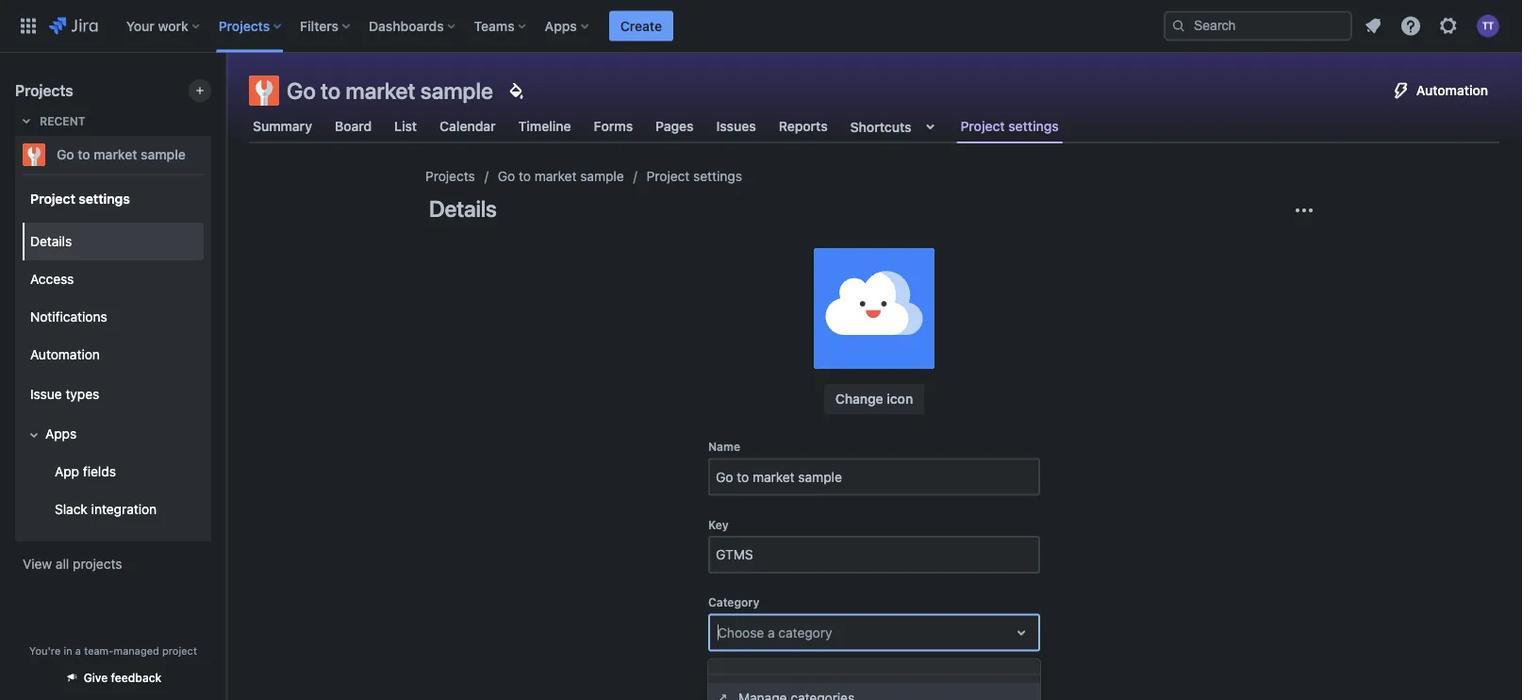 Task type: vqa. For each thing, say whether or not it's contained in the screenshot.
Your timezone
no



Task type: describe. For each thing, give the bounding box(es) containing it.
automation inside group
[[30, 347, 100, 362]]

pages
[[656, 118, 694, 134]]

app fields link
[[34, 453, 204, 491]]

settings for "project settings" link
[[694, 168, 742, 184]]

summary link
[[249, 109, 316, 143]]

in
[[64, 644, 72, 657]]

your work
[[126, 18, 188, 33]]

0 horizontal spatial go to market sample link
[[15, 136, 204, 174]]

fields
[[83, 464, 116, 479]]

feedback
[[111, 671, 162, 684]]

projects for projects popup button
[[219, 18, 270, 33]]

0 horizontal spatial go to market sample
[[57, 147, 186, 162]]

choose a category
[[718, 624, 833, 640]]

timeline link
[[515, 109, 575, 143]]

1 vertical spatial market
[[94, 147, 137, 162]]

list
[[394, 118, 417, 134]]

app
[[55, 464, 79, 479]]

slack
[[55, 502, 88, 517]]

create
[[621, 18, 662, 33]]

search image
[[1172, 18, 1187, 33]]

board link
[[331, 109, 376, 143]]

create button
[[609, 11, 674, 41]]

banner containing your work
[[0, 0, 1523, 53]]

help image
[[1400, 15, 1423, 37]]

shortcuts
[[851, 119, 912, 134]]

projects link
[[425, 165, 475, 188]]

forms
[[594, 118, 633, 134]]

board
[[335, 118, 372, 134]]

details inside group
[[30, 234, 72, 249]]

project right shortcuts dropdown button
[[961, 118, 1005, 134]]

your
[[126, 18, 155, 33]]

2 vertical spatial go to market sample
[[498, 168, 624, 184]]

issues link
[[713, 109, 760, 143]]

1 horizontal spatial to
[[321, 77, 341, 104]]

project avatar image
[[814, 248, 935, 369]]

dashboards
[[369, 18, 444, 33]]

managed
[[114, 644, 159, 657]]

your work button
[[121, 11, 207, 41]]

collapse recent projects image
[[15, 109, 38, 132]]

project settings for group containing project settings
[[30, 190, 130, 206]]

teams button
[[469, 11, 534, 41]]

all
[[56, 556, 69, 572]]

integration
[[91, 502, 157, 517]]

apps button
[[539, 11, 596, 41]]

1 horizontal spatial go to market sample link
[[498, 165, 624, 188]]

1 vertical spatial projects
[[15, 82, 73, 100]]

Search field
[[1164, 11, 1353, 41]]

slack integration link
[[34, 491, 204, 528]]

recent
[[40, 114, 85, 127]]

Key field
[[710, 538, 1039, 572]]

pages link
[[652, 109, 698, 143]]

you're in a team-managed project
[[29, 644, 197, 657]]

types
[[66, 386, 99, 402]]

1 horizontal spatial sample
[[420, 77, 493, 104]]

apps button
[[23, 415, 204, 453]]

project
[[162, 644, 197, 657]]

icon
[[887, 391, 913, 407]]

dashboards button
[[363, 11, 463, 41]]

app fields
[[55, 464, 116, 479]]

2 horizontal spatial market
[[535, 168, 577, 184]]

0 horizontal spatial a
[[75, 644, 81, 657]]

key
[[709, 518, 729, 531]]

settings image
[[1438, 15, 1460, 37]]

forms link
[[590, 109, 637, 143]]

set background color image
[[505, 79, 527, 102]]

0 vertical spatial go to market sample
[[287, 77, 493, 104]]

view
[[23, 556, 52, 572]]

slack integration
[[55, 502, 157, 517]]

expand image
[[23, 424, 45, 446]]

open link image
[[716, 690, 731, 700]]

change
[[836, 391, 884, 407]]

0 horizontal spatial to
[[78, 147, 90, 162]]

name
[[709, 440, 741, 453]]



Task type: locate. For each thing, give the bounding box(es) containing it.
to
[[321, 77, 341, 104], [78, 147, 90, 162], [519, 168, 531, 184]]

to up the board
[[321, 77, 341, 104]]

0 vertical spatial to
[[321, 77, 341, 104]]

category
[[709, 596, 760, 609]]

2 vertical spatial sample
[[580, 168, 624, 184]]

0 horizontal spatial automation
[[30, 347, 100, 362]]

go down "recent"
[[57, 147, 74, 162]]

0 horizontal spatial apps
[[45, 426, 77, 442]]

0 vertical spatial sample
[[420, 77, 493, 104]]

1 horizontal spatial projects
[[219, 18, 270, 33]]

sample
[[420, 77, 493, 104], [141, 147, 186, 162], [580, 168, 624, 184]]

settings for group containing project settings
[[79, 190, 130, 206]]

team-
[[84, 644, 114, 657]]

go to market sample link down timeline link at top left
[[498, 165, 624, 188]]

2 vertical spatial project settings
[[30, 190, 130, 206]]

0 vertical spatial project settings
[[961, 118, 1059, 134]]

apps
[[545, 18, 577, 33], [45, 426, 77, 442]]

issue
[[30, 386, 62, 402]]

projects up collapse recent projects "icon"
[[15, 82, 73, 100]]

0 horizontal spatial go
[[57, 147, 74, 162]]

calendar
[[440, 118, 496, 134]]

access
[[30, 271, 74, 287]]

project lead
[[709, 674, 775, 687]]

issue types link
[[23, 374, 204, 415]]

0 vertical spatial go
[[287, 77, 316, 104]]

0 vertical spatial details
[[429, 195, 497, 222]]

1 horizontal spatial settings
[[694, 168, 742, 184]]

go to market sample down "recent"
[[57, 147, 186, 162]]

market up list
[[346, 77, 416, 104]]

jira image
[[49, 15, 98, 37], [49, 15, 98, 37]]

lead
[[751, 674, 775, 687]]

give feedback button
[[53, 662, 173, 693]]

projects down calendar link
[[425, 168, 475, 184]]

notifications link
[[23, 298, 204, 336]]

0 vertical spatial settings
[[1009, 118, 1059, 134]]

2 vertical spatial projects
[[425, 168, 475, 184]]

1 vertical spatial sample
[[141, 147, 186, 162]]

market down timeline link at top left
[[535, 168, 577, 184]]

automation link
[[23, 336, 204, 374]]

choose
[[718, 624, 764, 640]]

1 horizontal spatial automation
[[1417, 83, 1489, 98]]

list link
[[391, 109, 421, 143]]

project settings link
[[647, 165, 742, 188]]

0 vertical spatial market
[[346, 77, 416, 104]]

go up summary
[[287, 77, 316, 104]]

appswitcher icon image
[[17, 15, 40, 37]]

project up open link image
[[709, 674, 748, 687]]

0 horizontal spatial details
[[30, 234, 72, 249]]

sample up calendar
[[420, 77, 493, 104]]

go right projects link
[[498, 168, 515, 184]]

project inside group
[[30, 190, 75, 206]]

notifications image
[[1362, 15, 1385, 37]]

issue types
[[30, 386, 99, 402]]

notifications
[[30, 309, 107, 325]]

a right in
[[75, 644, 81, 657]]

automation down notifications
[[30, 347, 100, 362]]

access link
[[23, 260, 204, 298]]

sample left 'add to starred' icon
[[141, 147, 186, 162]]

0 horizontal spatial project settings
[[30, 190, 130, 206]]

go to market sample
[[287, 77, 493, 104], [57, 147, 186, 162], [498, 168, 624, 184]]

2 horizontal spatial project settings
[[961, 118, 1059, 134]]

go to market sample down timeline link at top left
[[498, 168, 624, 184]]

1 vertical spatial project settings
[[647, 168, 742, 184]]

1 horizontal spatial market
[[346, 77, 416, 104]]

work
[[158, 18, 188, 33]]

2 horizontal spatial to
[[519, 168, 531, 184]]

projects
[[73, 556, 122, 572]]

project
[[961, 118, 1005, 134], [647, 168, 690, 184], [30, 190, 75, 206], [709, 674, 748, 687]]

settings
[[1009, 118, 1059, 134], [694, 168, 742, 184], [79, 190, 130, 206]]

2 horizontal spatial settings
[[1009, 118, 1059, 134]]

project down the pages link
[[647, 168, 690, 184]]

0 horizontal spatial market
[[94, 147, 137, 162]]

projects up sidebar navigation image
[[219, 18, 270, 33]]

filters
[[300, 18, 339, 33]]

give feedback
[[84, 671, 162, 684]]

shortcuts button
[[847, 109, 946, 143]]

1 horizontal spatial details
[[429, 195, 497, 222]]

settings inside group
[[79, 190, 130, 206]]

change icon button
[[824, 384, 925, 414]]

projects for projects link
[[425, 168, 475, 184]]

go to market sample up list
[[287, 77, 493, 104]]

0 vertical spatial automation
[[1417, 83, 1489, 98]]

Name field
[[710, 460, 1039, 494]]

you're
[[29, 644, 61, 657]]

add to starred image
[[206, 143, 228, 166]]

2 vertical spatial to
[[519, 168, 531, 184]]

view all projects link
[[15, 547, 211, 581]]

1 horizontal spatial apps
[[545, 18, 577, 33]]

group containing details
[[19, 217, 204, 534]]

reports
[[779, 118, 828, 134]]

details
[[429, 195, 497, 222], [30, 234, 72, 249]]

2 vertical spatial settings
[[79, 190, 130, 206]]

2 horizontal spatial go to market sample
[[498, 168, 624, 184]]

issues
[[717, 118, 756, 134]]

projects button
[[213, 11, 289, 41]]

automation
[[1417, 83, 1489, 98], [30, 347, 100, 362]]

1 horizontal spatial project settings
[[647, 168, 742, 184]]

1 group from the top
[[19, 174, 204, 540]]

to down "recent"
[[78, 147, 90, 162]]

summary
[[253, 118, 312, 134]]

Category text field
[[718, 623, 722, 642]]

2 horizontal spatial sample
[[580, 168, 624, 184]]

automation inside button
[[1417, 83, 1489, 98]]

automation image
[[1390, 79, 1413, 102]]

project up details link
[[30, 190, 75, 206]]

projects
[[219, 18, 270, 33], [15, 82, 73, 100], [425, 168, 475, 184]]

group containing project settings
[[19, 174, 204, 540]]

0 horizontal spatial projects
[[15, 82, 73, 100]]

1 vertical spatial to
[[78, 147, 90, 162]]

go
[[287, 77, 316, 104], [57, 147, 74, 162], [498, 168, 515, 184]]

apps right teams "dropdown button"
[[545, 18, 577, 33]]

automation right automation "icon"
[[1417, 83, 1489, 98]]

1 vertical spatial go to market sample
[[57, 147, 186, 162]]

sample down forms link
[[580, 168, 624, 184]]

sidebar navigation image
[[206, 75, 247, 113]]

details link
[[23, 223, 204, 260]]

tab list containing project settings
[[238, 109, 1511, 143]]

1 vertical spatial apps
[[45, 426, 77, 442]]

0 vertical spatial projects
[[219, 18, 270, 33]]

your profile and settings image
[[1477, 15, 1500, 37]]

market
[[346, 77, 416, 104], [94, 147, 137, 162], [535, 168, 577, 184]]

group
[[19, 174, 204, 540], [19, 217, 204, 534]]

primary element
[[11, 0, 1164, 52]]

1 vertical spatial automation
[[30, 347, 100, 362]]

to down timeline link at top left
[[519, 168, 531, 184]]

1 vertical spatial details
[[30, 234, 72, 249]]

apps inside button
[[45, 426, 77, 442]]

reports link
[[775, 109, 832, 143]]

project settings for "project settings" link
[[647, 168, 742, 184]]

market up details link
[[94, 147, 137, 162]]

1 horizontal spatial go to market sample
[[287, 77, 493, 104]]

automation button
[[1379, 75, 1500, 106]]

banner
[[0, 0, 1523, 53]]

1 horizontal spatial go
[[287, 77, 316, 104]]

project settings
[[961, 118, 1059, 134], [647, 168, 742, 184], [30, 190, 130, 206]]

2 horizontal spatial projects
[[425, 168, 475, 184]]

change icon
[[836, 391, 913, 407]]

projects inside popup button
[[219, 18, 270, 33]]

calendar link
[[436, 109, 500, 143]]

apps inside dropdown button
[[545, 18, 577, 33]]

0 horizontal spatial settings
[[79, 190, 130, 206]]

1 horizontal spatial a
[[768, 624, 775, 640]]

2 horizontal spatial go
[[498, 168, 515, 184]]

give
[[84, 671, 108, 684]]

details down projects link
[[429, 195, 497, 222]]

2 group from the top
[[19, 217, 204, 534]]

filters button
[[294, 11, 358, 41]]

category
[[779, 624, 833, 640]]

more image
[[1293, 199, 1316, 222]]

settings inside "tab list"
[[1009, 118, 1059, 134]]

a
[[768, 624, 775, 640], [75, 644, 81, 657]]

1 vertical spatial settings
[[694, 168, 742, 184]]

open image
[[1010, 621, 1033, 644]]

0 vertical spatial apps
[[545, 18, 577, 33]]

1 vertical spatial go
[[57, 147, 74, 162]]

0 horizontal spatial sample
[[141, 147, 186, 162]]

project settings inside group
[[30, 190, 130, 206]]

0 vertical spatial a
[[768, 624, 775, 640]]

timeline
[[519, 118, 571, 134]]

2 vertical spatial market
[[535, 168, 577, 184]]

details up access
[[30, 234, 72, 249]]

teams
[[474, 18, 515, 33]]

go to market sample link
[[15, 136, 204, 174], [498, 165, 624, 188]]

view all projects
[[23, 556, 122, 572]]

2 vertical spatial go
[[498, 168, 515, 184]]

tab list
[[238, 109, 1511, 143]]

1 vertical spatial a
[[75, 644, 81, 657]]

go to market sample link down "recent"
[[15, 136, 204, 174]]

apps up app
[[45, 426, 77, 442]]

a right choose
[[768, 624, 775, 640]]

create project image
[[192, 83, 208, 98]]



